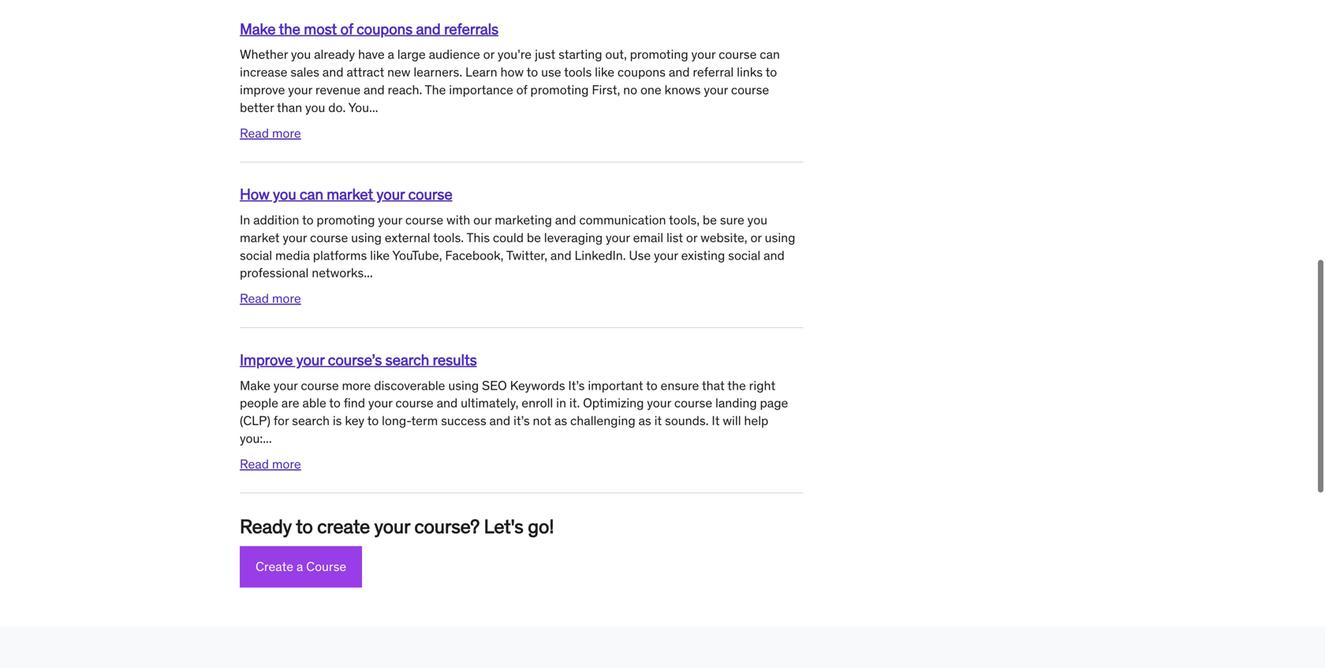 Task type: describe. For each thing, give the bounding box(es) containing it.
and up leveraging
[[555, 212, 576, 228]]

first,
[[592, 82, 620, 98]]

new
[[387, 64, 411, 80]]

landing
[[716, 395, 757, 411]]

1 horizontal spatial search
[[385, 350, 429, 369]]

ready to create your course? let's go!
[[240, 515, 554, 539]]

this
[[467, 229, 490, 246]]

you left do.
[[305, 99, 325, 115]]

list
[[667, 229, 683, 246]]

you:...
[[240, 430, 272, 447]]

discoverable
[[374, 377, 445, 394]]

make the most of coupons and referrals link
[[240, 19, 499, 38]]

than
[[277, 99, 302, 115]]

website,
[[701, 229, 748, 246]]

improve your course's search results link
[[240, 350, 477, 369]]

0 horizontal spatial of
[[340, 19, 353, 38]]

tools,
[[669, 212, 700, 228]]

2 horizontal spatial or
[[751, 229, 762, 246]]

it's
[[568, 377, 585, 394]]

how
[[501, 64, 524, 80]]

search inside make your course more discoverable using seo keywords it's important to ensure that the right people are able to find your course and ultimately, enroll in it. optimizing your course landing page (clp) for search is key to long-term success and it's not as challenging as it sounds. it will help you:...
[[292, 413, 330, 429]]

professional
[[240, 265, 309, 281]]

it
[[712, 413, 720, 429]]

0 horizontal spatial coupons
[[357, 19, 413, 38]]

audience
[[429, 46, 480, 62]]

have
[[358, 46, 385, 62]]

1 vertical spatial be
[[527, 229, 541, 246]]

read for how you can market your course
[[240, 290, 269, 307]]

1 horizontal spatial or
[[686, 229, 698, 246]]

our
[[474, 212, 492, 228]]

it's
[[514, 413, 530, 429]]

seo
[[482, 377, 507, 394]]

it
[[655, 413, 662, 429]]

2 as from the left
[[639, 413, 651, 429]]

page
[[760, 395, 788, 411]]

improve
[[240, 350, 293, 369]]

media
[[275, 247, 310, 263]]

to left 'ensure'
[[646, 377, 658, 394]]

will
[[723, 413, 741, 429]]

enroll
[[522, 395, 553, 411]]

you up addition in the top of the page
[[273, 185, 296, 204]]

course?
[[414, 515, 480, 539]]

starting
[[559, 46, 602, 62]]

marketing
[[495, 212, 552, 228]]

read more link for how
[[240, 290, 301, 307]]

coupons inside whether you already have a large audience or you're just starting out, promoting your course can increase sales and attract new learners. learn how to use tools like coupons and referral links to improve your revenue and reach. the importance of promoting first, no one knows your course better than you do. you...
[[618, 64, 666, 80]]

2 social from the left
[[728, 247, 761, 263]]

to right links
[[766, 64, 777, 80]]

no
[[623, 82, 638, 98]]

optimizing
[[583, 395, 644, 411]]

and up large on the top of the page
[[416, 19, 441, 38]]

more inside make your course more discoverable using seo keywords it's important to ensure that the right people are able to find your course and ultimately, enroll in it. optimizing your course landing page (clp) for search is key to long-term success and it's not as challenging as it sounds. it will help you:...
[[342, 377, 371, 394]]

0 vertical spatial be
[[703, 212, 717, 228]]

go!
[[528, 515, 554, 539]]

referrals
[[444, 19, 499, 38]]

existing
[[681, 247, 725, 263]]

the
[[425, 82, 446, 98]]

make for make your course more discoverable using seo keywords it's important to ensure that the right people are able to find your course and ultimately, enroll in it. optimizing your course landing page (clp) for search is key to long-term success and it's not as challenging as it sounds. it will help you:...
[[240, 377, 271, 394]]

twitter,
[[506, 247, 548, 263]]

already
[[314, 46, 355, 62]]

challenging
[[570, 413, 636, 429]]

create a course
[[256, 559, 346, 575]]

increase
[[240, 64, 288, 80]]

sure
[[720, 212, 745, 228]]

2 horizontal spatial using
[[765, 229, 796, 246]]

and down leveraging
[[551, 247, 572, 263]]

sales
[[291, 64, 319, 80]]

whether you already have a large audience or you're just starting out, promoting your course can increase sales and attract new learners. learn how to use tools like coupons and referral links to improve your revenue and reach. the importance of promoting first, no one knows your course better than you do. you...
[[240, 46, 780, 115]]

you're
[[498, 46, 532, 62]]

do.
[[328, 99, 346, 115]]

key
[[345, 413, 365, 429]]

1 horizontal spatial market
[[327, 185, 373, 204]]

course down discoverable
[[396, 395, 434, 411]]

(clp)
[[240, 413, 271, 429]]

use
[[541, 64, 561, 80]]

tools.
[[433, 229, 464, 246]]

sounds.
[[665, 413, 709, 429]]

linkedin.
[[575, 247, 626, 263]]

learn
[[466, 64, 498, 80]]

knows
[[665, 82, 701, 98]]

read for make the most of coupons and referrals
[[240, 125, 269, 141]]

and down 'already'
[[323, 64, 344, 80]]

1 horizontal spatial promoting
[[531, 82, 589, 98]]

0 horizontal spatial using
[[351, 229, 382, 246]]

referral
[[693, 64, 734, 80]]

long-
[[382, 413, 411, 429]]

able
[[302, 395, 326, 411]]

youtube,
[[392, 247, 442, 263]]

are
[[281, 395, 299, 411]]

learners.
[[414, 64, 462, 80]]



Task type: locate. For each thing, give the bounding box(es) containing it.
1 read from the top
[[240, 125, 269, 141]]

read more link for improve
[[240, 456, 301, 472]]

0 vertical spatial read more link
[[240, 125, 301, 141]]

3 read more link from the top
[[240, 456, 301, 472]]

course down links
[[731, 82, 769, 98]]

keywords
[[510, 377, 565, 394]]

you up sales
[[291, 46, 311, 62]]

1 vertical spatial read more
[[240, 290, 301, 307]]

promoting
[[630, 46, 689, 62], [531, 82, 589, 98], [317, 212, 375, 228]]

like
[[595, 64, 615, 80], [370, 247, 390, 263]]

0 horizontal spatial a
[[297, 559, 303, 575]]

course
[[719, 46, 757, 62], [731, 82, 769, 98], [408, 185, 453, 204], [405, 212, 444, 228], [310, 229, 348, 246], [301, 377, 339, 394], [396, 395, 434, 411], [674, 395, 713, 411]]

more for course's
[[272, 456, 301, 472]]

make inside make your course more discoverable using seo keywords it's important to ensure that the right people are able to find your course and ultimately, enroll in it. optimizing your course landing page (clp) for search is key to long-term success and it's not as challenging as it sounds. it will help you:...
[[240, 377, 271, 394]]

is
[[333, 413, 342, 429]]

out,
[[605, 46, 627, 62]]

let's
[[484, 515, 524, 539]]

more down than
[[272, 125, 301, 141]]

market inside in addition to promoting your course with our marketing and communication tools, be sure you market your course using external tools. this could be leveraging your email list or website, or using social media platforms like youtube, facebook, twitter, and linkedin. use your existing social and professional networks...
[[240, 229, 280, 246]]

0 vertical spatial like
[[595, 64, 615, 80]]

market up "platforms"
[[327, 185, 373, 204]]

results
[[433, 350, 477, 369]]

whether
[[240, 46, 288, 62]]

leveraging
[[544, 229, 603, 246]]

coupons up one
[[618, 64, 666, 80]]

0 vertical spatial market
[[327, 185, 373, 204]]

like inside whether you already have a large audience or you're just starting out, promoting your course can increase sales and attract new learners. learn how to use tools like coupons and referral links to improve your revenue and reach. the importance of promoting first, no one knows your course better than you do. you...
[[595, 64, 615, 80]]

1 vertical spatial promoting
[[531, 82, 589, 98]]

1 vertical spatial a
[[297, 559, 303, 575]]

1 read more from the top
[[240, 125, 301, 141]]

in
[[556, 395, 566, 411]]

to right key
[[367, 413, 379, 429]]

read more for how
[[240, 290, 301, 307]]

3 read from the top
[[240, 456, 269, 472]]

0 vertical spatial coupons
[[357, 19, 413, 38]]

read more for make
[[240, 125, 301, 141]]

3 read more from the top
[[240, 456, 301, 472]]

coupons up 'have'
[[357, 19, 413, 38]]

1 social from the left
[[240, 247, 272, 263]]

make
[[240, 19, 276, 38], [240, 377, 271, 394]]

can right "how"
[[300, 185, 323, 204]]

make for make the most of coupons and referrals
[[240, 19, 276, 38]]

course
[[306, 559, 346, 575]]

0 horizontal spatial can
[[300, 185, 323, 204]]

in addition to promoting your course with our marketing and communication tools, be sure you market your course using external tools. this could be leveraging your email list or website, or using social media platforms like youtube, facebook, twitter, and linkedin. use your existing social and professional networks...
[[240, 212, 796, 281]]

0 vertical spatial a
[[388, 46, 394, 62]]

as left the it on the left bottom of the page
[[639, 413, 651, 429]]

promoting up one
[[630, 46, 689, 62]]

facebook,
[[445, 247, 504, 263]]

1 vertical spatial market
[[240, 229, 280, 246]]

or up learn
[[483, 46, 495, 62]]

search up discoverable
[[385, 350, 429, 369]]

read down "you:..."
[[240, 456, 269, 472]]

create
[[256, 559, 294, 575]]

1 horizontal spatial the
[[728, 377, 746, 394]]

read for improve your course's search results
[[240, 456, 269, 472]]

how
[[240, 185, 270, 204]]

0 vertical spatial can
[[760, 46, 780, 62]]

1 vertical spatial can
[[300, 185, 323, 204]]

promoting down how you can market your course
[[317, 212, 375, 228]]

1 horizontal spatial social
[[728, 247, 761, 263]]

for
[[274, 413, 289, 429]]

read down the better
[[240, 125, 269, 141]]

with
[[447, 212, 470, 228]]

read more link down "you:..."
[[240, 456, 301, 472]]

or right list
[[686, 229, 698, 246]]

read more
[[240, 125, 301, 141], [240, 290, 301, 307], [240, 456, 301, 472]]

of right most
[[340, 19, 353, 38]]

to
[[527, 64, 538, 80], [766, 64, 777, 80], [302, 212, 314, 228], [646, 377, 658, 394], [329, 395, 341, 411], [367, 413, 379, 429], [296, 515, 313, 539]]

term
[[411, 413, 438, 429]]

1 vertical spatial the
[[728, 377, 746, 394]]

and right existing
[[764, 247, 785, 263]]

a
[[388, 46, 394, 62], [297, 559, 303, 575]]

more down for
[[272, 456, 301, 472]]

promoting inside in addition to promoting your course with our marketing and communication tools, be sure you market your course using external tools. this could be leveraging your email list or website, or using social media platforms like youtube, facebook, twitter, and linkedin. use your existing social and professional networks...
[[317, 212, 375, 228]]

as down in on the left bottom of page
[[555, 413, 567, 429]]

addition
[[253, 212, 299, 228]]

1 horizontal spatial can
[[760, 46, 780, 62]]

0 horizontal spatial or
[[483, 46, 495, 62]]

and down the ultimately,
[[490, 413, 511, 429]]

0 vertical spatial search
[[385, 350, 429, 369]]

read more down the better
[[240, 125, 301, 141]]

0 vertical spatial make
[[240, 19, 276, 38]]

create
[[317, 515, 370, 539]]

make up people
[[240, 377, 271, 394]]

revenue
[[315, 82, 361, 98]]

read more down "you:..."
[[240, 456, 301, 472]]

0 vertical spatial read
[[240, 125, 269, 141]]

more for can
[[272, 290, 301, 307]]

or
[[483, 46, 495, 62], [686, 229, 698, 246], [751, 229, 762, 246]]

be up twitter,
[[527, 229, 541, 246]]

and down attract
[[364, 82, 385, 98]]

to left use
[[527, 64, 538, 80]]

0 horizontal spatial search
[[292, 413, 330, 429]]

1 horizontal spatial coupons
[[618, 64, 666, 80]]

1 vertical spatial search
[[292, 413, 330, 429]]

0 horizontal spatial as
[[555, 413, 567, 429]]

ultimately,
[[461, 395, 519, 411]]

1 as from the left
[[555, 413, 567, 429]]

improve
[[240, 82, 285, 98]]

read more link for make
[[240, 125, 301, 141]]

read more link down the better
[[240, 125, 301, 141]]

not
[[533, 413, 552, 429]]

0 horizontal spatial the
[[279, 19, 300, 38]]

2 vertical spatial read more link
[[240, 456, 301, 472]]

2 horizontal spatial promoting
[[630, 46, 689, 62]]

course up the able
[[301, 377, 339, 394]]

read
[[240, 125, 269, 141], [240, 290, 269, 307], [240, 456, 269, 472]]

like up first,
[[595, 64, 615, 80]]

ready
[[240, 515, 292, 539]]

course's
[[328, 350, 382, 369]]

market down in
[[240, 229, 280, 246]]

or right website,
[[751, 229, 762, 246]]

like down the 'external'
[[370, 247, 390, 263]]

social up professional
[[240, 247, 272, 263]]

just
[[535, 46, 556, 62]]

1 vertical spatial of
[[517, 82, 527, 98]]

reach.
[[388, 82, 422, 98]]

be left sure
[[703, 212, 717, 228]]

most
[[304, 19, 337, 38]]

social down website,
[[728, 247, 761, 263]]

1 horizontal spatial using
[[448, 377, 479, 394]]

be
[[703, 212, 717, 228], [527, 229, 541, 246]]

create a course link
[[240, 546, 362, 588]]

tools
[[564, 64, 592, 80]]

like inside in addition to promoting your course with our marketing and communication tools, be sure you market your course using external tools. this could be leveraging your email list or website, or using social media platforms like youtube, facebook, twitter, and linkedin. use your existing social and professional networks...
[[370, 247, 390, 263]]

0 vertical spatial of
[[340, 19, 353, 38]]

to up is
[[329, 395, 341, 411]]

more for most
[[272, 125, 301, 141]]

you
[[291, 46, 311, 62], [305, 99, 325, 115], [273, 185, 296, 204], [748, 212, 768, 228]]

platforms
[[313, 247, 367, 263]]

0 vertical spatial read more
[[240, 125, 301, 141]]

your
[[692, 46, 716, 62], [288, 82, 312, 98], [704, 82, 728, 98], [377, 185, 405, 204], [378, 212, 402, 228], [283, 229, 307, 246], [606, 229, 630, 246], [654, 247, 678, 263], [296, 350, 325, 369], [274, 377, 298, 394], [368, 395, 393, 411], [647, 395, 671, 411], [374, 515, 410, 539]]

improve your course's search results
[[240, 350, 477, 369]]

attract
[[347, 64, 384, 80]]

2 read from the top
[[240, 290, 269, 307]]

2 vertical spatial promoting
[[317, 212, 375, 228]]

to right the ready
[[296, 515, 313, 539]]

success
[[441, 413, 487, 429]]

to right addition in the top of the page
[[302, 212, 314, 228]]

that
[[702, 377, 725, 394]]

a inside whether you already have a large audience or you're just starting out, promoting your course can increase sales and attract new learners. learn how to use tools like coupons and referral links to improve your revenue and reach. the importance of promoting first, no one knows your course better than you do. you...
[[388, 46, 394, 62]]

of inside whether you already have a large audience or you're just starting out, promoting your course can increase sales and attract new learners. learn how to use tools like coupons and referral links to improve your revenue and reach. the importance of promoting first, no one knows your course better than you do. you...
[[517, 82, 527, 98]]

1 horizontal spatial of
[[517, 82, 527, 98]]

the up the landing
[[728, 377, 746, 394]]

of down 'how'
[[517, 82, 527, 98]]

search down the able
[[292, 413, 330, 429]]

2 read more from the top
[[240, 290, 301, 307]]

2 read more link from the top
[[240, 290, 301, 307]]

course up links
[[719, 46, 757, 62]]

and up success
[[437, 395, 458, 411]]

email
[[633, 229, 664, 246]]

read down professional
[[240, 290, 269, 307]]

using right website,
[[765, 229, 796, 246]]

to inside in addition to promoting your course with our marketing and communication tools, be sure you market your course using external tools. this could be leveraging your email list or website, or using social media platforms like youtube, facebook, twitter, and linkedin. use your existing social and professional networks...
[[302, 212, 314, 228]]

a right create
[[297, 559, 303, 575]]

important
[[588, 377, 643, 394]]

1 horizontal spatial a
[[388, 46, 394, 62]]

help
[[744, 413, 769, 429]]

using up "platforms"
[[351, 229, 382, 246]]

0 horizontal spatial market
[[240, 229, 280, 246]]

course up with
[[408, 185, 453, 204]]

0 vertical spatial promoting
[[630, 46, 689, 62]]

course up 'sounds.'
[[674, 395, 713, 411]]

communication
[[579, 212, 666, 228]]

1 vertical spatial make
[[240, 377, 271, 394]]

1 horizontal spatial as
[[639, 413, 651, 429]]

coupons
[[357, 19, 413, 38], [618, 64, 666, 80]]

people
[[240, 395, 278, 411]]

and up knows
[[669, 64, 690, 80]]

1 vertical spatial like
[[370, 247, 390, 263]]

0 horizontal spatial like
[[370, 247, 390, 263]]

use
[[629, 247, 651, 263]]

make up whether
[[240, 19, 276, 38]]

networks...
[[312, 265, 373, 281]]

using inside make your course more discoverable using seo keywords it's important to ensure that the right people are able to find your course and ultimately, enroll in it. optimizing your course landing page (clp) for search is key to long-term success and it's not as challenging as it sounds. it will help you:...
[[448, 377, 479, 394]]

course up the 'external'
[[405, 212, 444, 228]]

right
[[749, 377, 776, 394]]

more up find
[[342, 377, 371, 394]]

1 horizontal spatial be
[[703, 212, 717, 228]]

a inside create a course link
[[297, 559, 303, 575]]

0 horizontal spatial promoting
[[317, 212, 375, 228]]

2 make from the top
[[240, 377, 271, 394]]

make the most of coupons and referrals
[[240, 19, 499, 38]]

0 horizontal spatial be
[[527, 229, 541, 246]]

1 horizontal spatial like
[[595, 64, 615, 80]]

read more down professional
[[240, 290, 301, 307]]

social
[[240, 247, 272, 263], [728, 247, 761, 263]]

1 read more link from the top
[[240, 125, 301, 141]]

promoting down use
[[531, 82, 589, 98]]

read more link down professional
[[240, 290, 301, 307]]

find
[[344, 395, 365, 411]]

2 vertical spatial read more
[[240, 456, 301, 472]]

of
[[340, 19, 353, 38], [517, 82, 527, 98]]

1 vertical spatial coupons
[[618, 64, 666, 80]]

how you can market your course
[[240, 185, 453, 204]]

2 vertical spatial read
[[240, 456, 269, 472]]

1 vertical spatial read more link
[[240, 290, 301, 307]]

can inside whether you already have a large audience or you're just starting out, promoting your course can increase sales and attract new learners. learn how to use tools like coupons and referral links to improve your revenue and reach. the importance of promoting first, no one knows your course better than you do. you...
[[760, 46, 780, 62]]

course up "platforms"
[[310, 229, 348, 246]]

make your course more discoverable using seo keywords it's important to ensure that the right people are able to find your course and ultimately, enroll in it. optimizing your course landing page (clp) for search is key to long-term success and it's not as challenging as it sounds. it will help you:...
[[240, 377, 788, 447]]

ensure
[[661, 377, 699, 394]]

1 make from the top
[[240, 19, 276, 38]]

how you can market your course link
[[240, 185, 453, 204]]

0 vertical spatial the
[[279, 19, 300, 38]]

in
[[240, 212, 250, 228]]

it.
[[570, 395, 580, 411]]

importance
[[449, 82, 513, 98]]

the left most
[[279, 19, 300, 38]]

read more for improve
[[240, 456, 301, 472]]

you right sure
[[748, 212, 768, 228]]

you inside in addition to promoting your course with our marketing and communication tools, be sure you market your course using external tools. this could be leveraging your email list or website, or using social media platforms like youtube, facebook, twitter, and linkedin. use your existing social and professional networks...
[[748, 212, 768, 228]]

and
[[416, 19, 441, 38], [323, 64, 344, 80], [669, 64, 690, 80], [364, 82, 385, 98], [555, 212, 576, 228], [551, 247, 572, 263], [764, 247, 785, 263], [437, 395, 458, 411], [490, 413, 511, 429]]

more
[[272, 125, 301, 141], [272, 290, 301, 307], [342, 377, 371, 394], [272, 456, 301, 472]]

using down results
[[448, 377, 479, 394]]

can up links
[[760, 46, 780, 62]]

1 vertical spatial read
[[240, 290, 269, 307]]

or inside whether you already have a large audience or you're just starting out, promoting your course can increase sales and attract new learners. learn how to use tools like coupons and referral links to improve your revenue and reach. the importance of promoting first, no one knows your course better than you do. you...
[[483, 46, 495, 62]]

a up new
[[388, 46, 394, 62]]

more down professional
[[272, 290, 301, 307]]

better
[[240, 99, 274, 115]]

the inside make your course more discoverable using seo keywords it's important to ensure that the right people are able to find your course and ultimately, enroll in it. optimizing your course landing page (clp) for search is key to long-term success and it's not as challenging as it sounds. it will help you:...
[[728, 377, 746, 394]]

0 horizontal spatial social
[[240, 247, 272, 263]]



Task type: vqa. For each thing, say whether or not it's contained in the screenshot.
it.
yes



